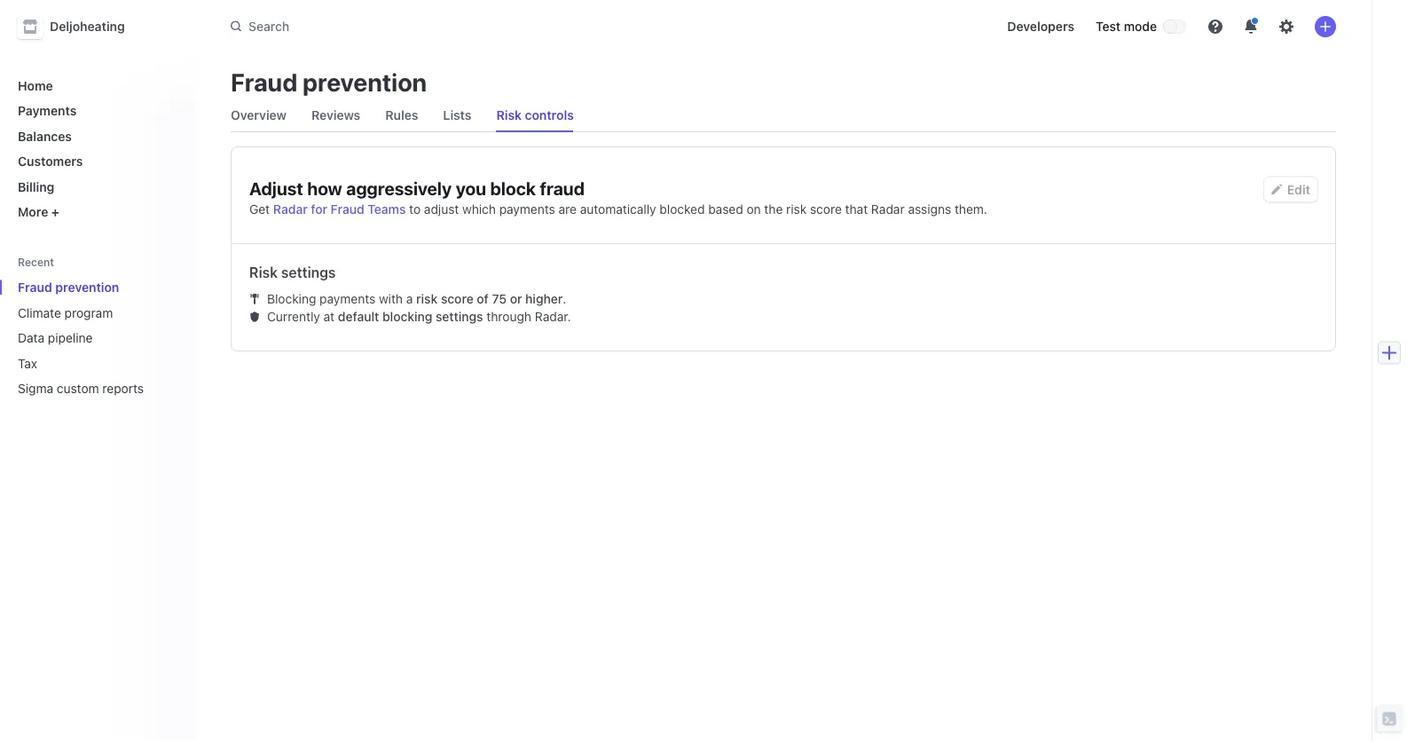 Task type: locate. For each thing, give the bounding box(es) containing it.
deljoheating button
[[18, 14, 143, 39]]

1 vertical spatial fraud prevention
[[18, 280, 119, 295]]

risk right a
[[416, 292, 438, 306]]

risk
[[787, 202, 807, 217], [416, 292, 438, 306]]

score inside adjust how aggressively you block fraud get radar for fraud teams to adjust which payments are automatically blocked based on the risk score that radar assigns them.
[[810, 202, 842, 217]]

Search text field
[[220, 10, 721, 43]]

are
[[559, 202, 577, 217]]

payments up default
[[320, 292, 376, 306]]

payments
[[500, 202, 555, 217], [320, 292, 376, 306]]

1 horizontal spatial settings
[[436, 309, 483, 324]]

0 vertical spatial prevention
[[303, 67, 427, 96]]

0 vertical spatial payments
[[500, 202, 555, 217]]

0 horizontal spatial prevention
[[55, 280, 119, 295]]

settings down of
[[436, 309, 483, 324]]

rules link
[[378, 103, 426, 128]]

fraud
[[231, 67, 298, 96], [331, 202, 365, 217], [18, 280, 52, 295]]

fraud up overview
[[231, 67, 298, 96]]

overview
[[231, 108, 287, 123]]

1 horizontal spatial risk
[[787, 202, 807, 217]]

1 horizontal spatial payments
[[500, 202, 555, 217]]

rules
[[385, 108, 418, 123]]

2 vertical spatial fraud
[[18, 280, 52, 295]]

fraud prevention up climate program at the left of the page
[[18, 280, 119, 295]]

which
[[463, 202, 496, 217]]

0 horizontal spatial settings
[[281, 264, 336, 281]]

score left that
[[810, 202, 842, 217]]

0 horizontal spatial fraud prevention
[[18, 280, 119, 295]]

reports
[[102, 381, 144, 396]]

1 vertical spatial payments
[[320, 292, 376, 306]]

1 horizontal spatial risk
[[497, 108, 522, 123]]

controls
[[525, 108, 574, 123]]

prevention inside fraud prevention link
[[55, 280, 119, 295]]

prevention up the reviews
[[303, 67, 427, 96]]

.
[[563, 292, 567, 306]]

fraud prevention
[[231, 67, 427, 96], [18, 280, 119, 295]]

prevention up program
[[55, 280, 119, 295]]

deljoheating
[[50, 19, 125, 34]]

higher
[[526, 292, 563, 306]]

settings up blocking
[[281, 264, 336, 281]]

payments inside adjust how aggressively you block fraud get radar for fraud teams to adjust which payments are automatically blocked based on the risk score that radar assigns them.
[[500, 202, 555, 217]]

through
[[487, 309, 532, 324]]

blocking
[[383, 309, 433, 324]]

score
[[810, 202, 842, 217], [441, 292, 474, 306]]

fraud down recent
[[18, 280, 52, 295]]

pipeline
[[48, 331, 93, 345]]

settings
[[281, 264, 336, 281], [436, 309, 483, 324]]

risk for risk controls
[[497, 108, 522, 123]]

risk inside adjust how aggressively you block fraud get radar for fraud teams to adjust which payments are automatically blocked based on the risk score that radar assigns them.
[[787, 202, 807, 217]]

score left of
[[441, 292, 474, 306]]

payments link
[[11, 96, 181, 125]]

reviews link
[[304, 103, 368, 128]]

1 horizontal spatial fraud
[[231, 67, 298, 96]]

fraud prevention link
[[11, 273, 156, 302]]

risk settings
[[249, 264, 336, 281]]

1 horizontal spatial fraud prevention
[[231, 67, 427, 96]]

settings image
[[1280, 20, 1294, 34]]

blocking
[[267, 292, 316, 306]]

you
[[456, 178, 487, 198]]

1 horizontal spatial prevention
[[303, 67, 427, 96]]

risk left controls
[[497, 108, 522, 123]]

overview link
[[224, 103, 294, 128]]

test
[[1096, 19, 1121, 34]]

tab list
[[224, 99, 1337, 132]]

0 horizontal spatial risk
[[249, 264, 278, 281]]

0 vertical spatial fraud prevention
[[231, 67, 427, 96]]

radar for fraud teams link
[[273, 202, 406, 217]]

the
[[765, 202, 783, 217]]

notifications image
[[1245, 20, 1259, 34]]

radar
[[273, 202, 308, 217], [872, 202, 905, 217]]

0 vertical spatial risk
[[497, 108, 522, 123]]

+
[[51, 205, 59, 219]]

get
[[249, 202, 270, 217]]

adjust
[[249, 178, 303, 198]]

1 horizontal spatial score
[[810, 202, 842, 217]]

radar down adjust
[[273, 202, 308, 217]]

1 radar from the left
[[273, 202, 308, 217]]

fraud right for
[[331, 202, 365, 217]]

fraud inside adjust how aggressively you block fraud get radar for fraud teams to adjust which payments are automatically blocked based on the risk score that radar assigns them.
[[331, 202, 365, 217]]

1 horizontal spatial radar
[[872, 202, 905, 217]]

risk controls
[[497, 108, 574, 123]]

data pipeline link
[[11, 324, 156, 352]]

blocking payments with a risk score of 75 or higher .
[[267, 292, 567, 306]]

1 vertical spatial risk
[[416, 292, 438, 306]]

developers link
[[1001, 12, 1082, 41]]

payments down block
[[500, 202, 555, 217]]

0 horizontal spatial fraud
[[18, 280, 52, 295]]

1 vertical spatial prevention
[[55, 280, 119, 295]]

fraud prevention inside recent element
[[18, 280, 119, 295]]

data
[[18, 331, 44, 345]]

assigns
[[909, 202, 952, 217]]

with
[[379, 292, 403, 306]]

risk right the
[[787, 202, 807, 217]]

0 horizontal spatial radar
[[273, 202, 308, 217]]

risk up blocking
[[249, 264, 278, 281]]

1 vertical spatial risk
[[249, 264, 278, 281]]

75
[[492, 292, 507, 306]]

0 vertical spatial settings
[[281, 264, 336, 281]]

risk
[[497, 108, 522, 123], [249, 264, 278, 281]]

0 vertical spatial score
[[810, 202, 842, 217]]

0 vertical spatial risk
[[787, 202, 807, 217]]

tax link
[[11, 349, 156, 378]]

2 horizontal spatial fraud
[[331, 202, 365, 217]]

radar.
[[535, 309, 571, 324]]

1 vertical spatial fraud
[[331, 202, 365, 217]]

teams
[[368, 202, 406, 217]]

1 vertical spatial score
[[441, 292, 474, 306]]

radar right that
[[872, 202, 905, 217]]

payments
[[18, 103, 77, 118]]

billing link
[[11, 172, 181, 201]]

prevention
[[303, 67, 427, 96], [55, 280, 119, 295]]

core navigation links element
[[11, 71, 181, 226]]

more
[[18, 205, 48, 219]]

climate
[[18, 305, 61, 320]]

fraud inside recent element
[[18, 280, 52, 295]]

on
[[747, 202, 761, 217]]

fraud prevention up the reviews
[[231, 67, 427, 96]]



Task type: describe. For each thing, give the bounding box(es) containing it.
test mode
[[1096, 19, 1158, 34]]

search
[[249, 19, 290, 34]]

to
[[409, 202, 421, 217]]

blocked
[[660, 202, 705, 217]]

Search search field
[[220, 10, 721, 43]]

sigma custom reports
[[18, 381, 144, 396]]

lists link
[[436, 103, 479, 128]]

sigma custom reports link
[[11, 374, 156, 403]]

recent
[[18, 256, 54, 268]]

mode
[[1124, 19, 1158, 34]]

recent element
[[0, 273, 195, 403]]

of
[[477, 292, 489, 306]]

home link
[[11, 71, 181, 100]]

that
[[846, 202, 868, 217]]

climate program link
[[11, 298, 156, 327]]

default
[[338, 309, 379, 324]]

tax
[[18, 356, 37, 371]]

aggressively
[[346, 178, 452, 198]]

lists
[[443, 108, 472, 123]]

automatically
[[580, 202, 657, 217]]

custom
[[57, 381, 99, 396]]

2 radar from the left
[[872, 202, 905, 217]]

balances link
[[11, 122, 181, 150]]

based
[[709, 202, 744, 217]]

currently
[[267, 309, 320, 324]]

block
[[490, 178, 536, 198]]

data pipeline
[[18, 331, 93, 345]]

or
[[510, 292, 522, 306]]

sigma
[[18, 381, 53, 396]]

program
[[64, 305, 113, 320]]

recent navigation links element
[[0, 255, 195, 403]]

climate program
[[18, 305, 113, 320]]

a
[[406, 292, 413, 306]]

help image
[[1209, 20, 1223, 34]]

0 horizontal spatial score
[[441, 292, 474, 306]]

0 horizontal spatial payments
[[320, 292, 376, 306]]

home
[[18, 78, 53, 93]]

how
[[307, 178, 342, 198]]

adjust how aggressively you block fraud get radar for fraud teams to adjust which payments are automatically blocked based on the risk score that radar assigns them.
[[249, 178, 988, 217]]

edit
[[1288, 182, 1311, 197]]

edit button
[[1265, 177, 1318, 202]]

them.
[[955, 202, 988, 217]]

risk controls link
[[490, 103, 581, 128]]

for
[[311, 202, 328, 217]]

adjust
[[424, 202, 459, 217]]

risk for risk settings
[[249, 264, 278, 281]]

0 vertical spatial fraud
[[231, 67, 298, 96]]

currently at default blocking settings through radar.
[[267, 309, 571, 324]]

customers link
[[11, 147, 181, 176]]

tab list containing overview
[[224, 99, 1337, 132]]

0 horizontal spatial risk
[[416, 292, 438, 306]]

developers
[[1008, 19, 1075, 34]]

reviews
[[312, 108, 361, 123]]

1 vertical spatial settings
[[436, 309, 483, 324]]

customers
[[18, 154, 83, 169]]

fraud
[[540, 178, 585, 198]]

billing
[[18, 179, 54, 194]]

balances
[[18, 129, 72, 143]]

more +
[[18, 205, 59, 219]]

at
[[324, 309, 335, 324]]



Task type: vqa. For each thing, say whether or not it's contained in the screenshot.
The Based at the right
yes



